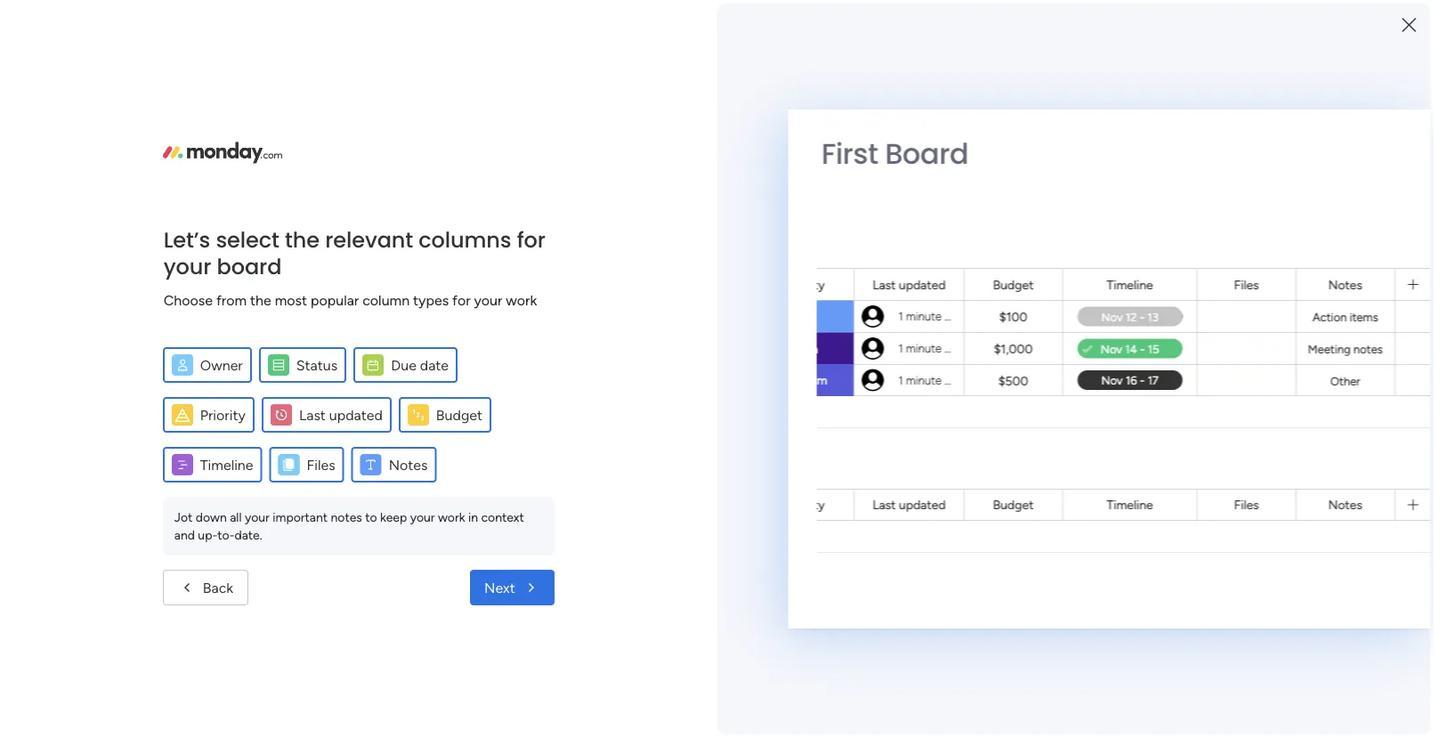 Task type: locate. For each thing, give the bounding box(es) containing it.
complete profile
[[1185, 256, 1286, 272]]

1 horizontal spatial the
[[285, 225, 320, 255]]

due date button
[[354, 347, 458, 383]]

priority button
[[163, 397, 255, 433]]

workflow
[[1224, 524, 1283, 541]]

due
[[391, 357, 417, 374]]

install our mobile app
[[1185, 279, 1317, 295]]

1 vertical spatial timeline
[[200, 456, 253, 473]]

and
[[174, 528, 195, 543]]

search
[[1349, 68, 1394, 85]]

to left keep
[[365, 510, 377, 525]]

minutes
[[1301, 524, 1352, 541]]

this
[[44, 240, 66, 255]]

is
[[133, 240, 141, 255]]

next
[[484, 579, 515, 596]]

ready-
[[1151, 545, 1193, 562]]

1 vertical spatial files
[[307, 456, 335, 473]]

apps image
[[1239, 12, 1257, 30]]

main workspace work management
[[360, 539, 492, 579]]

0 horizontal spatial main
[[360, 539, 394, 558]]

2 vertical spatial updated
[[899, 497, 946, 512]]

1 vertical spatial main
[[360, 539, 394, 558]]

this
[[58, 259, 79, 274]]

1 vertical spatial budget
[[436, 406, 483, 423]]

notes right app
[[1329, 277, 1363, 292]]

templates image image
[[1157, 384, 1392, 507]]

your up choose
[[164, 252, 211, 282]]

work right component image
[[320, 355, 347, 370]]

budget inside "budget" button
[[436, 406, 483, 423]]

notes up minutes
[[1329, 497, 1363, 512]]

in left minutes
[[1286, 524, 1297, 541]]

column
[[363, 292, 410, 309]]

most
[[275, 292, 307, 309]]

getting started element
[[1141, 675, 1408, 738]]

to inside jot down all your important notes to keep your work in context and up-to-date.
[[365, 510, 377, 525]]

management
[[350, 355, 423, 370], [413, 563, 492, 579]]

templates
[[1232, 545, 1296, 562]]

your inside boost your workflow in minutes with ready-made templates
[[1192, 524, 1220, 541]]

1 vertical spatial notes
[[389, 456, 428, 473]]

1 vertical spatial priority
[[200, 406, 246, 423]]

complete
[[1185, 256, 1244, 272]]

undefined column icon image for files
[[278, 454, 300, 475]]

quick
[[1309, 68, 1346, 85]]

close recently visited image
[[275, 145, 297, 167]]

0 vertical spatial for
[[517, 225, 546, 255]]

undefined column icon image inside priority "button"
[[172, 404, 193, 426]]

0 horizontal spatial to
[[145, 259, 157, 274]]

types
[[413, 292, 449, 309]]

2 vertical spatial priority
[[785, 497, 825, 512]]

2 vertical spatial last
[[873, 497, 896, 512]]

timeline button
[[163, 447, 262, 483]]

0 vertical spatial management
[[350, 355, 423, 370]]

owner button
[[163, 347, 252, 383]]

next button
[[470, 570, 555, 605]]

project
[[323, 326, 371, 343]]

undefined column icon image down owner button
[[172, 404, 193, 426]]

the right 'from'
[[250, 292, 271, 309]]

undefined column icon image inside files button
[[278, 454, 300, 475]]

down
[[196, 510, 227, 525]]

get
[[1192, 642, 1214, 659]]

open update feed (inbox) image
[[275, 424, 297, 445]]

1 horizontal spatial main
[[437, 355, 464, 370]]

0 vertical spatial to
[[145, 259, 157, 274]]

learn & get inspired
[[1141, 642, 1269, 659]]

for right types
[[452, 292, 471, 309]]

work down keep
[[381, 563, 410, 579]]

notes
[[1329, 277, 1363, 292], [389, 456, 428, 473], [1329, 497, 1363, 512]]

for right columns in the top left of the page
[[517, 225, 546, 255]]

files inside button
[[307, 456, 335, 473]]

main down keep
[[360, 539, 394, 558]]

for
[[517, 225, 546, 255], [452, 292, 471, 309]]

in
[[468, 510, 478, 525], [1286, 524, 1297, 541]]

0 vertical spatial notes
[[1329, 277, 1363, 292]]

management inside main workspace work management
[[413, 563, 492, 579]]

work inside jot down all your important notes to keep your work in context and up-to-date.
[[438, 510, 465, 525]]

to inside this workspace is empty. join this workspace to create content.
[[145, 259, 157, 274]]

1 vertical spatial management
[[413, 563, 492, 579]]

close my workspaces image
[[275, 484, 297, 506]]

my
[[300, 485, 323, 504]]

1 vertical spatial for
[[452, 292, 471, 309]]

0 horizontal spatial in
[[468, 510, 478, 525]]

jot down all your important notes to keep your work in context and up-to-date.
[[174, 510, 524, 543]]

1 vertical spatial last updated
[[299, 406, 383, 423]]

your
[[164, 252, 211, 282], [474, 292, 503, 309], [245, 510, 270, 525], [410, 510, 435, 525], [1192, 524, 1220, 541]]

search everything image
[[1283, 12, 1301, 30]]

1 horizontal spatial in
[[1286, 524, 1297, 541]]

work up main workspace work management
[[438, 510, 465, 525]]

quick search
[[1309, 68, 1394, 85]]

in left "context"
[[468, 510, 478, 525]]

to down empty. on the top
[[145, 259, 157, 274]]

from
[[216, 292, 247, 309]]

1 vertical spatial the
[[250, 292, 271, 309]]

empty.
[[145, 240, 183, 255]]

workspace up this
[[69, 240, 130, 255]]

2 vertical spatial budget
[[993, 497, 1034, 512]]

workspace inside main workspace work management
[[398, 539, 475, 558]]

workspace up content. at the top of page
[[82, 259, 142, 274]]

work management > main workspace
[[320, 355, 527, 370]]

1 horizontal spatial for
[[517, 225, 546, 255]]

your up made
[[1192, 524, 1220, 541]]

files
[[1234, 277, 1259, 292], [307, 456, 335, 473], [1234, 497, 1259, 512]]

updated inside last updated button
[[329, 406, 383, 423]]

0 horizontal spatial the
[[250, 292, 271, 309]]

1 vertical spatial last
[[299, 406, 326, 423]]

work
[[506, 292, 537, 309], [320, 355, 347, 370], [438, 510, 465, 525], [381, 563, 410, 579]]

the right select
[[285, 225, 320, 255]]

columns
[[419, 225, 512, 255]]

date
[[420, 357, 449, 374]]

0 vertical spatial main
[[437, 355, 464, 370]]

the inside let's select the relevant columns for your board
[[285, 225, 320, 255]]

undefined column icon image inside last updated button
[[271, 404, 292, 426]]

undefined column icon image
[[172, 404, 193, 426], [271, 404, 292, 426], [278, 454, 300, 475]]

main inside main workspace work management
[[360, 539, 394, 558]]

main right the >
[[437, 355, 464, 370]]

0 vertical spatial the
[[285, 225, 320, 255]]

management down project management
[[350, 355, 423, 370]]

workspace down keep
[[398, 539, 475, 558]]

undefined column icon image left update
[[271, 404, 292, 426]]

timeline down priority "button"
[[200, 456, 253, 473]]

logo image
[[163, 142, 282, 163]]

to
[[145, 259, 157, 274], [365, 510, 377, 525]]

1 vertical spatial updated
[[329, 406, 383, 423]]

feed
[[358, 425, 391, 444]]

join
[[32, 259, 55, 274]]

choose
[[164, 292, 213, 309]]

management
[[374, 326, 461, 343]]

install our mobile app link
[[1185, 277, 1408, 297]]

main
[[437, 355, 464, 370], [360, 539, 394, 558]]

quick search button
[[1280, 58, 1408, 94]]

files down update
[[307, 456, 335, 473]]

last
[[873, 277, 896, 292], [299, 406, 326, 423], [873, 497, 896, 512]]

workspace
[[69, 240, 130, 255], [82, 259, 142, 274], [467, 355, 527, 370], [398, 539, 475, 558]]

timeline up boost
[[1107, 497, 1154, 512]]

the
[[285, 225, 320, 255], [250, 292, 271, 309]]

due date
[[391, 357, 449, 374]]

update
[[300, 425, 354, 444]]

timeline
[[1107, 277, 1154, 292], [200, 456, 253, 473], [1107, 497, 1154, 512]]

management down "context"
[[413, 563, 492, 579]]

files down complete profile
[[1234, 277, 1259, 292]]

budget
[[993, 277, 1034, 292], [436, 406, 483, 423], [993, 497, 1034, 512]]

date.
[[235, 528, 262, 543]]

notes down the (inbox)
[[389, 456, 428, 473]]

undefined column icon image up the close my workspaces icon
[[278, 454, 300, 475]]

0 vertical spatial files
[[1234, 277, 1259, 292]]

give feedback
[[1176, 68, 1262, 84]]

this workspace is empty. join this workspace to create content.
[[32, 240, 195, 294]]

0 vertical spatial updated
[[899, 277, 946, 292]]

1 horizontal spatial to
[[365, 510, 377, 525]]

v2 bolt switch image
[[1294, 66, 1304, 86]]

updated
[[899, 277, 946, 292], [329, 406, 383, 423], [899, 497, 946, 512]]

last updated
[[873, 277, 946, 292], [299, 406, 383, 423], [873, 497, 946, 512]]

files up workflow
[[1234, 497, 1259, 512]]

the for most
[[250, 292, 271, 309]]

1 vertical spatial to
[[365, 510, 377, 525]]

timeline left install
[[1107, 277, 1154, 292]]



Task type: vqa. For each thing, say whether or not it's contained in the screenshot.
bottom 'Budget'
yes



Task type: describe. For each thing, give the bounding box(es) containing it.
boost
[[1151, 524, 1189, 541]]

content.
[[90, 279, 137, 294]]

important
[[273, 510, 328, 525]]

board
[[885, 134, 969, 174]]

notes inside notes button
[[389, 456, 428, 473]]

relevant
[[325, 225, 413, 255]]

2 vertical spatial notes
[[1329, 497, 1363, 512]]

first board
[[822, 134, 969, 174]]

jot
[[174, 510, 193, 525]]

up-
[[198, 528, 218, 543]]

&
[[1180, 642, 1189, 659]]

last updated inside button
[[299, 406, 383, 423]]

0 vertical spatial last
[[873, 277, 896, 292]]

notes
[[331, 510, 362, 525]]

in inside boost your workflow in minutes with ready-made templates
[[1286, 524, 1297, 541]]

workspace right date
[[467, 355, 527, 370]]

0 vertical spatial priority
[[785, 277, 825, 292]]

2 vertical spatial last updated
[[873, 497, 946, 512]]

notifications image
[[1122, 12, 1140, 30]]

your up date.
[[245, 510, 270, 525]]

started
[[1258, 693, 1299, 708]]

0 horizontal spatial for
[[452, 292, 471, 309]]

my workspaces
[[300, 485, 415, 504]]

choose from the most popular column types for your work
[[164, 292, 537, 309]]

profile
[[1248, 256, 1286, 272]]

workspaces
[[327, 485, 415, 504]]

help image
[[1322, 12, 1340, 30]]

our
[[1223, 279, 1246, 295]]

>
[[426, 355, 434, 370]]

give
[[1176, 68, 1203, 84]]

all
[[230, 510, 242, 525]]

status button
[[259, 347, 347, 383]]

your inside let's select the relevant columns for your board
[[164, 252, 211, 282]]

help
[[1298, 693, 1330, 711]]

back
[[203, 579, 233, 596]]

undefined column icon image for last updated
[[271, 404, 292, 426]]

m
[[317, 546, 335, 572]]

help button
[[1283, 687, 1345, 717]]

files button
[[269, 447, 344, 483]]

getting started
[[1211, 693, 1299, 708]]

project management
[[323, 326, 461, 343]]

2 vertical spatial files
[[1234, 497, 1259, 512]]

invite members image
[[1200, 12, 1218, 30]]

mobile
[[1249, 279, 1289, 295]]

last inside button
[[299, 406, 326, 423]]

0 vertical spatial last updated
[[873, 277, 946, 292]]

budget button
[[399, 397, 492, 433]]

getting
[[1211, 693, 1255, 708]]

work down columns in the top left of the page
[[506, 292, 537, 309]]

public board image
[[297, 325, 317, 345]]

boost your workflow in minutes with ready-made templates
[[1151, 524, 1383, 562]]

learn
[[1141, 642, 1176, 659]]

undefined column icon image for priority
[[172, 404, 193, 426]]

select
[[216, 225, 280, 255]]

status
[[296, 357, 338, 374]]

feedback
[[1206, 68, 1262, 84]]

board
[[217, 252, 282, 282]]

keep
[[380, 510, 407, 525]]

last updated button
[[262, 397, 392, 433]]

context
[[481, 510, 524, 525]]

back button
[[163, 570, 249, 605]]

let's select the relevant columns for your board
[[164, 225, 546, 282]]

popular
[[311, 292, 359, 309]]

with
[[1355, 524, 1383, 541]]

work inside main workspace work management
[[381, 563, 410, 579]]

app
[[1293, 279, 1317, 295]]

create
[[160, 259, 195, 274]]

let's
[[164, 225, 210, 255]]

complete profile link
[[1167, 254, 1408, 275]]

owner
[[200, 357, 243, 374]]

ruby anderson image
[[1385, 7, 1413, 36]]

0
[[462, 427, 470, 442]]

made
[[1193, 545, 1228, 562]]

circle o image
[[1167, 258, 1179, 271]]

install
[[1185, 279, 1220, 295]]

component image
[[297, 353, 313, 369]]

update feed (inbox)
[[300, 425, 448, 444]]

notes button
[[351, 447, 437, 483]]

for inside let's select the relevant columns for your board
[[517, 225, 546, 255]]

2 vertical spatial timeline
[[1107, 497, 1154, 512]]

priority inside priority "button"
[[200, 406, 246, 423]]

0 vertical spatial budget
[[993, 277, 1034, 292]]

workspace image
[[305, 537, 347, 580]]

v2 user feedback image
[[1155, 66, 1168, 86]]

in inside jot down all your important notes to keep your work in context and up-to-date.
[[468, 510, 478, 525]]

timeline inside button
[[200, 456, 253, 473]]

the for relevant
[[285, 225, 320, 255]]

(inbox)
[[395, 425, 448, 444]]

0 vertical spatial timeline
[[1107, 277, 1154, 292]]

inbox image
[[1161, 12, 1179, 30]]

your right types
[[474, 292, 503, 309]]

to-
[[218, 528, 235, 543]]

your right keep
[[410, 510, 435, 525]]



